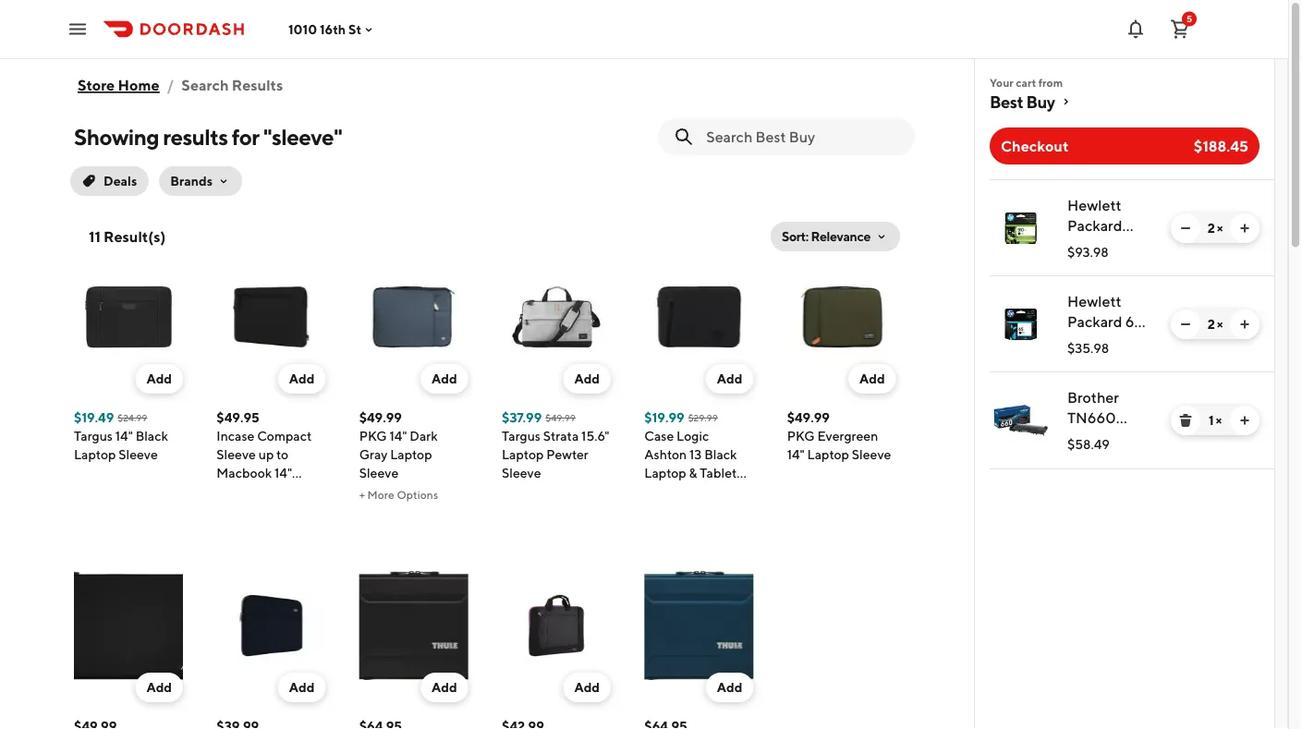 Task type: vqa. For each thing, say whether or not it's contained in the screenshot.
1
yes



Task type: describe. For each thing, give the bounding box(es) containing it.
sleeve inside $19.49 $24.99 targus 14" black laptop sleeve
[[119, 447, 158, 462]]

remove one from cart image
[[1178, 317, 1193, 332]]

your
[[990, 76, 1014, 89]]

up
[[259, 447, 274, 462]]

5 items, open order cart image
[[1169, 18, 1191, 40]]

add for pkg evergreen 14" laptop sleeve image
[[860, 371, 885, 386]]

strata
[[543, 428, 579, 444]]

Search Best Buy search field
[[706, 127, 900, 147]]

sort:
[[782, 229, 809, 244]]

14" inside the '$49.99 pkg 14" dark gray laptop sleeve + more options'
[[389, 428, 407, 444]]

your cart from
[[990, 76, 1063, 89]]

pkg for laptop
[[787, 428, 815, 444]]

$37.99 $49.99 targus strata 15.6" laptop pewter sleeve
[[502, 410, 609, 481]]

deals
[[104, 173, 137, 189]]

targus for targus strata 15.6" laptop pewter sleeve
[[502, 428, 541, 444]]

ashton
[[645, 447, 687, 462]]

$19.49 $24.99 targus 14" black laptop sleeve
[[74, 410, 168, 462]]

$49.99 for 14"
[[359, 410, 402, 425]]

2 for $35.98
[[1208, 317, 1215, 332]]

/
[[167, 76, 174, 94]]

targus pulse 16" black & purple laptop sleeve image
[[502, 571, 611, 680]]

results
[[232, 76, 283, 94]]

$49.99 for evergreen
[[787, 410, 830, 425]]

showing
[[74, 123, 159, 150]]

pkg 14" dark gray laptop sleeve image
[[359, 262, 468, 372]]

black inside $19.99 $29.99 case logic ashton 13 black laptop & tablet case & sleeve
[[704, 447, 737, 462]]

1010 16th st button
[[288, 21, 376, 37]]

incase compact sleeve up to macbook 14" black laptop image
[[217, 262, 326, 372]]

add for incase compact sleeve up to macbook 14" black laptop image
[[289, 371, 315, 386]]

sort: relevance
[[782, 229, 871, 244]]

add for targus strata 15.6" laptop pewter sleeve image
[[574, 371, 600, 386]]

add for thule gauntlet macbook pro 14" blue sleeve image
[[717, 680, 742, 695]]

1 vertical spatial &
[[677, 484, 685, 499]]

add one to cart image for $93.98
[[1238, 221, 1252, 236]]

$49.99 pkg 14" dark gray laptop sleeve + more options
[[359, 410, 438, 501]]

1 case from the top
[[645, 428, 674, 444]]

incase
[[217, 428, 254, 444]]

gray
[[359, 447, 388, 462]]

checkout
[[1001, 137, 1069, 155]]

best buy
[[990, 91, 1055, 111]]

targus 14" black laptop sleeve image
[[74, 262, 183, 372]]

case logic ashton 13 black laptop & tablet case & sleeve image
[[645, 262, 754, 372]]

× for $58.49
[[1216, 413, 1222, 428]]

2 × for $35.98
[[1208, 317, 1223, 332]]

14" inside the $49.95 incase compact sleeve up to macbook 14" black laptop
[[274, 465, 292, 481]]

search
[[181, 76, 229, 94]]

laptop inside the $49.95 incase compact sleeve up to macbook 14" black laptop
[[252, 484, 294, 499]]

sleeve inside the '$49.99 pkg 14" dark gray laptop sleeve + more options'
[[359, 465, 399, 481]]

relevance
[[811, 229, 871, 244]]

16th
[[320, 21, 346, 37]]

$49.99 pkg evergreen 14" laptop sleeve
[[787, 410, 891, 462]]

targus strata 15.6" laptop pewter sleeve image
[[502, 262, 611, 372]]

black inside the $49.95 incase compact sleeve up to macbook 14" black laptop
[[217, 484, 249, 499]]

speck macbook 13"-14" laptop transfer pro pocket protective universal coastal blue & white sleeve image
[[217, 571, 326, 680]]

remove item from cart image
[[1178, 413, 1193, 428]]

$19.99
[[645, 410, 685, 425]]

sleeve inside '$37.99 $49.99 targus strata 15.6" laptop pewter sleeve'
[[502, 465, 541, 481]]

pewter
[[546, 447, 588, 462]]

$93.98
[[1067, 244, 1109, 260]]

14" inside $19.49 $24.99 targus 14" black laptop sleeve
[[115, 428, 133, 444]]

hewlett packard 65 standard capacity black ink cartridge image
[[994, 297, 1049, 352]]

compact
[[257, 428, 312, 444]]

$37.99
[[502, 410, 542, 425]]

$58.49
[[1067, 437, 1110, 452]]

$49.99 inside '$37.99 $49.99 targus strata 15.6" laptop pewter sleeve'
[[546, 412, 576, 423]]

$49.95
[[217, 410, 259, 425]]

× for $35.98
[[1217, 317, 1223, 332]]

laptop inside $19.99 $29.99 case logic ashton 13 black laptop & tablet case & sleeve
[[645, 465, 686, 481]]

options
[[397, 488, 438, 501]]

best buy link
[[990, 91, 1260, 113]]

add one to cart image for $35.98
[[1238, 317, 1252, 332]]

store home / search results
[[78, 76, 283, 94]]



Task type: locate. For each thing, give the bounding box(es) containing it.
black
[[136, 428, 168, 444], [704, 447, 737, 462], [217, 484, 249, 499]]

laptop down the macbook
[[252, 484, 294, 499]]

evergreen
[[817, 428, 878, 444]]

2 right remove one from cart icon
[[1208, 220, 1215, 236]]

laptop down $19.49
[[74, 447, 116, 462]]

1 horizontal spatial pkg
[[787, 428, 815, 444]]

0 horizontal spatial pkg
[[359, 428, 387, 444]]

0 horizontal spatial &
[[677, 484, 685, 499]]

5 button
[[1162, 11, 1199, 48]]

2 targus from the left
[[502, 428, 541, 444]]

pkg
[[359, 428, 387, 444], [787, 428, 815, 444]]

black inside $19.49 $24.99 targus 14" black laptop sleeve
[[136, 428, 168, 444]]

1010 16th st
[[288, 21, 362, 37]]

2 × for $93.98
[[1208, 220, 1223, 236]]

laptop inside the '$49.99 pkg 14" dark gray laptop sleeve + more options'
[[390, 447, 432, 462]]

black up the tablet
[[704, 447, 737, 462]]

native union stow lite sleeves 14" black macbook cover image
[[74, 571, 183, 680]]

black down the macbook
[[217, 484, 249, 499]]

$19.99 $29.99 case logic ashton 13 black laptop & tablet case & sleeve
[[645, 410, 737, 499]]

1 vertical spatial ×
[[1217, 317, 1223, 332]]

1 ×
[[1209, 413, 1222, 428]]

add for "case logic ashton 13 black laptop & tablet case & sleeve" image
[[717, 371, 742, 386]]

sleeve down evergreen
[[852, 447, 891, 462]]

open menu image
[[67, 18, 89, 40]]

11 result(s)
[[89, 228, 166, 245]]

case down $19.99
[[645, 428, 674, 444]]

sort: relevance button
[[771, 222, 900, 251]]

sleeve inside $49.99 pkg evergreen 14" laptop sleeve
[[852, 447, 891, 462]]

+
[[359, 488, 365, 501]]

1 vertical spatial add one to cart image
[[1238, 317, 1252, 332]]

2 2 from the top
[[1208, 317, 1215, 332]]

1 vertical spatial 2
[[1208, 317, 1215, 332]]

0 vertical spatial 2 ×
[[1208, 220, 1223, 236]]

macbook
[[217, 465, 272, 481]]

add one to cart image right the 1 × at the bottom right
[[1238, 413, 1252, 428]]

sleeve down gray
[[359, 465, 399, 481]]

1 targus from the left
[[74, 428, 113, 444]]

hewlett packard high-yield 910xl black ink cartridge image
[[994, 201, 1049, 256]]

1 add one to cart image from the top
[[1238, 221, 1252, 236]]

add for the 'targus 14" black laptop sleeve' image
[[146, 371, 172, 386]]

5
[[1187, 13, 1192, 24]]

more
[[367, 488, 395, 501]]

laptop down '$37.99'
[[502, 447, 544, 462]]

add for speck macbook 13"-14" laptop transfer pro pocket protective universal coastal blue & white sleeve image
[[289, 680, 315, 695]]

1 horizontal spatial targus
[[502, 428, 541, 444]]

1 vertical spatial black
[[704, 447, 737, 462]]

$19.49
[[74, 410, 114, 425]]

showing results for "sleeve"
[[74, 123, 342, 150]]

14" inside $49.99 pkg evergreen 14" laptop sleeve
[[787, 447, 805, 462]]

laptop down ashton on the bottom
[[645, 465, 686, 481]]

case
[[645, 428, 674, 444], [645, 484, 674, 499]]

2 right remove one from cart image
[[1208, 317, 1215, 332]]

$49.99 up strata
[[546, 412, 576, 423]]

15.6"
[[581, 428, 609, 444]]

brother tn660 high-yield black toner cartridge image
[[994, 393, 1049, 448]]

sleeve inside $19.99 $29.99 case logic ashton 13 black laptop & tablet case & sleeve
[[687, 484, 727, 499]]

thule gauntlet macbook pro 14" black sleeve image
[[359, 571, 468, 680]]

2 for $93.98
[[1208, 220, 1215, 236]]

1
[[1209, 413, 1214, 428]]

pkg up gray
[[359, 428, 387, 444]]

notification bell image
[[1125, 18, 1147, 40]]

14"
[[115, 428, 133, 444], [389, 428, 407, 444], [787, 447, 805, 462], [274, 465, 292, 481]]

0 vertical spatial 2
[[1208, 220, 1215, 236]]

sleeve down incase
[[217, 447, 256, 462]]

pkg inside $49.99 pkg evergreen 14" laptop sleeve
[[787, 428, 815, 444]]

case down ashton on the bottom
[[645, 484, 674, 499]]

pkg left evergreen
[[787, 428, 815, 444]]

targus down $19.49
[[74, 428, 113, 444]]

2 vertical spatial add one to cart image
[[1238, 413, 1252, 428]]

targus down '$37.99'
[[502, 428, 541, 444]]

13
[[689, 447, 702, 462]]

add for pkg 14" dark gray laptop sleeve "image"
[[432, 371, 457, 386]]

pkg for gray
[[359, 428, 387, 444]]

sleeve
[[119, 447, 158, 462], [217, 447, 256, 462], [852, 447, 891, 462], [359, 465, 399, 481], [502, 465, 541, 481], [687, 484, 727, 499]]

0 vertical spatial black
[[136, 428, 168, 444]]

0 horizontal spatial targus
[[74, 428, 113, 444]]

1 pkg from the left
[[359, 428, 387, 444]]

$188.45
[[1194, 137, 1249, 155]]

pkg evergreen 14" laptop sleeve image
[[787, 262, 896, 372]]

add
[[146, 371, 172, 386], [289, 371, 315, 386], [432, 371, 457, 386], [574, 371, 600, 386], [717, 371, 742, 386], [860, 371, 885, 386], [146, 680, 172, 695], [289, 680, 315, 695], [432, 680, 457, 695], [574, 680, 600, 695], [717, 680, 742, 695]]

home
[[118, 76, 159, 94]]

2 × right remove one from cart image
[[1208, 317, 1223, 332]]

& down ashton on the bottom
[[677, 484, 685, 499]]

laptop inside $49.99 pkg evergreen 14" laptop sleeve
[[807, 447, 849, 462]]

logic
[[677, 428, 709, 444]]

2 horizontal spatial $49.99
[[787, 410, 830, 425]]

remove one from cart image
[[1178, 221, 1193, 236]]

&
[[689, 465, 697, 481], [677, 484, 685, 499]]

results
[[163, 123, 228, 150]]

brands
[[170, 173, 213, 189]]

buy
[[1026, 91, 1055, 111]]

1 horizontal spatial &
[[689, 465, 697, 481]]

× right remove one from cart icon
[[1217, 220, 1223, 236]]

0 horizontal spatial black
[[136, 428, 168, 444]]

black down $24.99
[[136, 428, 168, 444]]

for
[[232, 123, 259, 150]]

targus inside $19.49 $24.99 targus 14" black laptop sleeve
[[74, 428, 113, 444]]

laptop inside $19.49 $24.99 targus 14" black laptop sleeve
[[74, 447, 116, 462]]

$49.99 inside $49.99 pkg evergreen 14" laptop sleeve
[[787, 410, 830, 425]]

2 × right remove one from cart icon
[[1208, 220, 1223, 236]]

1010
[[288, 21, 317, 37]]

× for $93.98
[[1217, 220, 1223, 236]]

brands button
[[159, 166, 242, 196]]

add for "thule gauntlet macbook pro 14" black sleeve" image
[[432, 680, 457, 695]]

0 vertical spatial case
[[645, 428, 674, 444]]

2 horizontal spatial black
[[704, 447, 737, 462]]

2 case from the top
[[645, 484, 674, 499]]

sleeve down '$37.99'
[[502, 465, 541, 481]]

add one to cart image for $58.49
[[1238, 413, 1252, 428]]

$49.99 up gray
[[359, 410, 402, 425]]

0 horizontal spatial $49.99
[[359, 410, 402, 425]]

tablet
[[700, 465, 737, 481]]

2
[[1208, 220, 1215, 236], [1208, 317, 1215, 332]]

$49.99 inside the '$49.99 pkg 14" dark gray laptop sleeve + more options'
[[359, 410, 402, 425]]

list containing 2 ×
[[975, 179, 1275, 470]]

$29.99
[[688, 412, 718, 423]]

0 vertical spatial add one to cart image
[[1238, 221, 1252, 236]]

1 horizontal spatial $49.99
[[546, 412, 576, 423]]

$49.95 incase compact sleeve up to macbook 14" black laptop
[[217, 410, 312, 499]]

sleeve down $24.99
[[119, 447, 158, 462]]

targus
[[74, 428, 113, 444], [502, 428, 541, 444]]

sleeve down the tablet
[[687, 484, 727, 499]]

add for targus pulse 16" black & purple laptop sleeve image
[[574, 680, 600, 695]]

2 add one to cart image from the top
[[1238, 317, 1252, 332]]

2 2 × from the top
[[1208, 317, 1223, 332]]

1 2 from the top
[[1208, 220, 1215, 236]]

laptop down evergreen
[[807, 447, 849, 462]]

list
[[975, 179, 1275, 470]]

add for native union stow lite sleeves 14" black macbook cover image
[[146, 680, 172, 695]]

to
[[276, 447, 289, 462]]

2 pkg from the left
[[787, 428, 815, 444]]

1 vertical spatial 2 ×
[[1208, 317, 1223, 332]]

laptop down dark
[[390, 447, 432, 462]]

pkg inside the '$49.99 pkg 14" dark gray laptop sleeve + more options'
[[359, 428, 387, 444]]

add one to cart image right remove one from cart image
[[1238, 317, 1252, 332]]

1 2 × from the top
[[1208, 220, 1223, 236]]

"sleeve"
[[263, 123, 342, 150]]

0 vertical spatial ×
[[1217, 220, 1223, 236]]

add one to cart image
[[1238, 221, 1252, 236], [1238, 317, 1252, 332], [1238, 413, 1252, 428]]

$35.98
[[1067, 341, 1109, 356]]

& down 13
[[689, 465, 697, 481]]

add one to cart image right remove one from cart icon
[[1238, 221, 1252, 236]]

store
[[78, 76, 115, 94]]

1 vertical spatial case
[[645, 484, 674, 499]]

from
[[1039, 76, 1063, 89]]

store home link
[[78, 67, 159, 104]]

result(s)
[[104, 228, 166, 245]]

thule gauntlet macbook pro 14" blue sleeve image
[[645, 571, 754, 680]]

× right remove one from cart image
[[1217, 317, 1223, 332]]

2 vertical spatial black
[[217, 484, 249, 499]]

targus inside '$37.99 $49.99 targus strata 15.6" laptop pewter sleeve'
[[502, 428, 541, 444]]

× right 1
[[1216, 413, 1222, 428]]

dark
[[410, 428, 438, 444]]

laptop
[[74, 447, 116, 462], [390, 447, 432, 462], [502, 447, 544, 462], [807, 447, 849, 462], [645, 465, 686, 481], [252, 484, 294, 499]]

2 vertical spatial ×
[[1216, 413, 1222, 428]]

×
[[1217, 220, 1223, 236], [1217, 317, 1223, 332], [1216, 413, 1222, 428]]

0 vertical spatial &
[[689, 465, 697, 481]]

11
[[89, 228, 101, 245]]

add button
[[135, 364, 183, 394], [135, 364, 183, 394], [278, 364, 326, 394], [278, 364, 326, 394], [421, 364, 468, 394], [421, 364, 468, 394], [563, 364, 611, 394], [563, 364, 611, 394], [706, 364, 754, 394], [706, 364, 754, 394], [849, 364, 896, 394], [849, 364, 896, 394], [135, 673, 183, 702], [135, 673, 183, 702], [278, 673, 326, 702], [278, 673, 326, 702], [421, 673, 468, 702], [421, 673, 468, 702], [563, 673, 611, 702], [563, 673, 611, 702], [706, 673, 754, 702], [706, 673, 754, 702]]

deals button
[[67, 163, 152, 200], [70, 166, 148, 196]]

1 horizontal spatial black
[[217, 484, 249, 499]]

best
[[990, 91, 1023, 111]]

$24.99
[[118, 412, 147, 423]]

2 ×
[[1208, 220, 1223, 236], [1208, 317, 1223, 332]]

targus for targus 14" black laptop sleeve
[[74, 428, 113, 444]]

cart
[[1016, 76, 1036, 89]]

st
[[349, 21, 362, 37]]

laptop inside '$37.99 $49.99 targus strata 15.6" laptop pewter sleeve'
[[502, 447, 544, 462]]

sleeve inside the $49.95 incase compact sleeve up to macbook 14" black laptop
[[217, 447, 256, 462]]

$49.99 up evergreen
[[787, 410, 830, 425]]

$49.99
[[359, 410, 402, 425], [787, 410, 830, 425], [546, 412, 576, 423]]

3 add one to cart image from the top
[[1238, 413, 1252, 428]]



